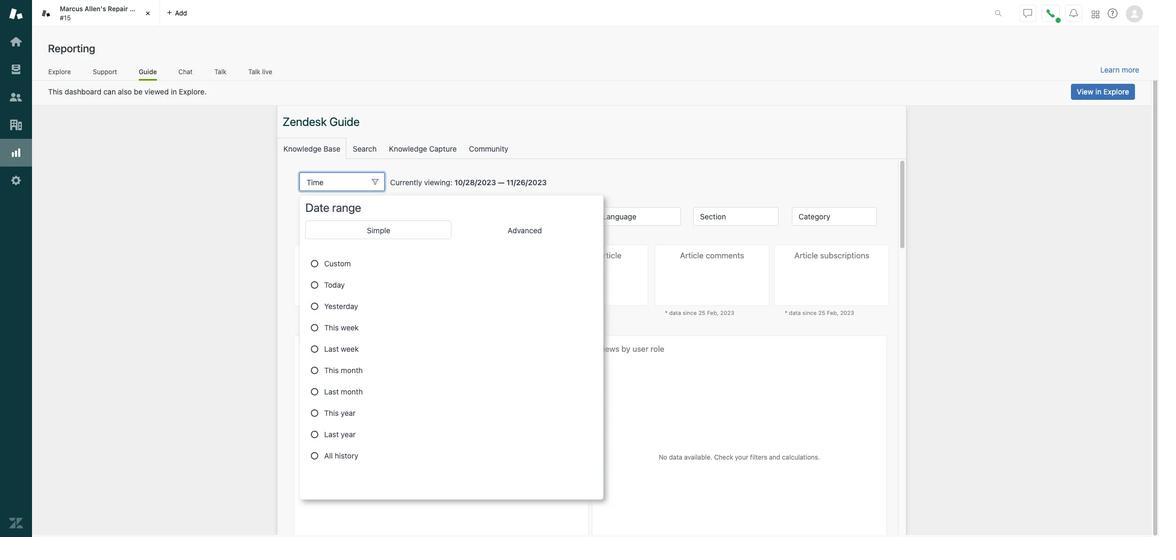 Task type: describe. For each thing, give the bounding box(es) containing it.
allen's
[[85, 5, 106, 13]]

view in explore
[[1077, 87, 1130, 96]]

view in explore button
[[1072, 84, 1136, 100]]

support
[[93, 68, 117, 76]]

chat
[[179, 68, 193, 76]]

organizations image
[[9, 118, 23, 132]]

notifications image
[[1070, 9, 1079, 17]]

1 in from the left
[[171, 87, 177, 96]]

close image
[[143, 8, 153, 19]]

guide link
[[139, 68, 157, 81]]

talk live link
[[248, 68, 273, 79]]

tab containing marcus allen's repair ticket
[[32, 0, 160, 27]]

#15
[[60, 14, 71, 22]]

viewed
[[145, 87, 169, 96]]

get help image
[[1108, 9, 1118, 18]]

more
[[1122, 65, 1140, 74]]

reporting
[[48, 42, 95, 54]]

talk for talk
[[214, 68, 227, 76]]

marcus
[[60, 5, 83, 13]]

in inside button
[[1096, 87, 1102, 96]]

view
[[1077, 87, 1094, 96]]

repair
[[108, 5, 128, 13]]

reporting image
[[9, 146, 23, 160]]

also
[[118, 87, 132, 96]]

guide
[[139, 68, 157, 76]]

views image
[[9, 62, 23, 76]]



Task type: locate. For each thing, give the bounding box(es) containing it.
1 horizontal spatial in
[[1096, 87, 1102, 96]]

button displays agent's chat status as invisible. image
[[1024, 9, 1033, 17]]

explore inside button
[[1104, 87, 1130, 96]]

in
[[171, 87, 177, 96], [1096, 87, 1102, 96]]

2 talk from the left
[[248, 68, 260, 76]]

explore down learn more link
[[1104, 87, 1130, 96]]

1 horizontal spatial talk
[[248, 68, 260, 76]]

talk for talk live
[[248, 68, 260, 76]]

tabs tab list
[[32, 0, 984, 27]]

0 horizontal spatial explore
[[48, 68, 71, 76]]

zendesk image
[[9, 516, 23, 530]]

talk link
[[214, 68, 227, 79]]

learn
[[1101, 65, 1120, 74]]

this dashboard can also be viewed in explore.
[[48, 87, 207, 96]]

marcus allen's repair ticket #15
[[60, 5, 149, 22]]

customers image
[[9, 90, 23, 104]]

learn more
[[1101, 65, 1140, 74]]

this
[[48, 87, 63, 96]]

1 talk from the left
[[214, 68, 227, 76]]

can
[[103, 87, 116, 96]]

explore
[[48, 68, 71, 76], [1104, 87, 1130, 96]]

main element
[[0, 0, 32, 537]]

live
[[262, 68, 272, 76]]

talk right chat
[[214, 68, 227, 76]]

support link
[[93, 68, 118, 79]]

tab
[[32, 0, 160, 27]]

zendesk products image
[[1092, 10, 1100, 18]]

explore up this at the top of page
[[48, 68, 71, 76]]

0 horizontal spatial talk
[[214, 68, 227, 76]]

in right view on the top right
[[1096, 87, 1102, 96]]

ticket
[[130, 5, 149, 13]]

explore link
[[48, 68, 71, 79]]

1 horizontal spatial explore
[[1104, 87, 1130, 96]]

talk live
[[248, 68, 272, 76]]

1 vertical spatial explore
[[1104, 87, 1130, 96]]

add button
[[160, 0, 194, 26]]

0 horizontal spatial in
[[171, 87, 177, 96]]

get started image
[[9, 35, 23, 49]]

admin image
[[9, 174, 23, 187]]

talk inside talk live link
[[248, 68, 260, 76]]

2 in from the left
[[1096, 87, 1102, 96]]

explore.
[[179, 87, 207, 96]]

be
[[134, 87, 143, 96]]

in right viewed
[[171, 87, 177, 96]]

add
[[175, 9, 187, 17]]

0 vertical spatial explore
[[48, 68, 71, 76]]

learn more link
[[1101, 65, 1140, 75]]

zendesk support image
[[9, 7, 23, 21]]

chat link
[[178, 68, 193, 79]]

dashboard
[[65, 87, 101, 96]]

talk inside "talk" 'link'
[[214, 68, 227, 76]]

talk left live
[[248, 68, 260, 76]]

talk
[[214, 68, 227, 76], [248, 68, 260, 76]]



Task type: vqa. For each thing, say whether or not it's contained in the screenshot.
Chat link
yes



